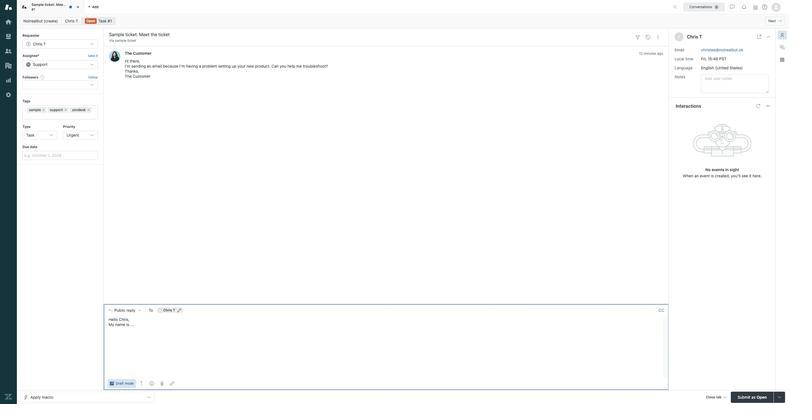 Task type: vqa. For each thing, say whether or not it's contained in the screenshot.
first I'm from the right
yes



Task type: describe. For each thing, give the bounding box(es) containing it.
hello chris, my name is ...
[[109, 318, 134, 328]]

0 horizontal spatial sample
[[29, 108, 41, 112]]

fri, 15:48 pst
[[701, 56, 727, 61]]

chris t link
[[61, 17, 82, 25]]

follow
[[88, 75, 98, 80]]

time
[[686, 56, 694, 61]]

minutes
[[644, 52, 657, 56]]

Subject field
[[108, 31, 632, 38]]

via sample ticket
[[109, 39, 136, 43]]

hello
[[109, 318, 118, 322]]

#1 inside the 'secondary' element
[[108, 19, 112, 23]]

mode
[[125, 382, 134, 386]]

help
[[288, 64, 295, 69]]

events image
[[646, 35, 650, 40]]

created,
[[715, 174, 730, 178]]

0 vertical spatial customer
[[133, 51, 152, 56]]

notifications image
[[742, 5, 747, 9]]

customers image
[[5, 48, 12, 55]]

add attachment image
[[160, 382, 164, 387]]

up
[[232, 64, 237, 69]]

public reply
[[114, 309, 135, 313]]

in
[[726, 167, 729, 172]]

hi there, i'm sending an email because i'm having a problem setting up your new product. can you help me troubleshoot? thanks, the customer
[[125, 59, 328, 79]]

it inside no events in sight when an event is created, you'll see it here.
[[749, 174, 752, 178]]

my
[[109, 323, 114, 328]]

secondary element
[[17, 15, 789, 27]]

next
[[769, 19, 776, 23]]

t left edit user image
[[173, 309, 175, 313]]

zendesk products image
[[754, 5, 758, 9]]

edit user image
[[177, 309, 181, 313]]

format text image
[[139, 382, 144, 387]]

take it button
[[88, 53, 98, 59]]

urgent button
[[63, 131, 98, 140]]

new
[[247, 64, 254, 69]]

view more details image
[[757, 35, 762, 39]]

email
[[152, 64, 162, 69]]

task for task #1
[[98, 19, 107, 23]]

#1 inside sample ticket: meet the ticket #1
[[31, 7, 35, 11]]

user image
[[678, 35, 681, 39]]

12 minutes ago text field
[[639, 52, 663, 56]]

Add user notes text field
[[701, 74, 769, 93]]

(united
[[716, 65, 729, 70]]

1 horizontal spatial sample
[[115, 39, 126, 43]]

conversations button
[[684, 2, 725, 11]]

close
[[706, 396, 716, 400]]

can
[[272, 64, 279, 69]]

when
[[683, 174, 694, 178]]

there,
[[130, 59, 140, 64]]

cc button
[[659, 308, 665, 313]]

get help image
[[762, 4, 767, 10]]

chris right christee@notrealbut.ok image
[[163, 309, 172, 313]]

notes
[[675, 74, 686, 79]]

due
[[22, 145, 29, 149]]

notrealbut (create)
[[23, 19, 58, 23]]

open inside the 'secondary' element
[[86, 19, 95, 23]]

info on adding followers image
[[40, 75, 45, 80]]

draft mode
[[116, 382, 134, 386]]

remove image for sample
[[42, 108, 45, 112]]

no events in sight when an event is created, you'll see it here.
[[683, 167, 762, 178]]

see
[[742, 174, 748, 178]]

zendesk
[[72, 108, 86, 112]]

apps image
[[780, 58, 785, 62]]

chris right user icon
[[687, 34, 699, 39]]

user image
[[678, 35, 681, 38]]

sample
[[31, 3, 44, 7]]

1 horizontal spatial open
[[757, 396, 767, 400]]

12
[[639, 52, 643, 56]]

views image
[[5, 33, 12, 40]]

no
[[706, 167, 711, 172]]

cc
[[659, 308, 665, 313]]

email
[[675, 47, 685, 52]]

t up the support
[[43, 42, 46, 47]]

because
[[163, 64, 178, 69]]

requester
[[22, 33, 39, 38]]

problem
[[202, 64, 217, 69]]

the customer
[[125, 51, 152, 56]]

sample ticket: meet the ticket #1
[[31, 3, 81, 11]]

english
[[701, 65, 714, 70]]

followers element
[[22, 80, 98, 89]]

t down close image
[[76, 19, 78, 23]]

take
[[88, 54, 95, 58]]

close tab button
[[704, 392, 729, 405]]

chris t inside requester element
[[33, 42, 46, 47]]

notrealbut
[[23, 19, 43, 23]]

zendesk image
[[5, 394, 12, 401]]

public
[[114, 309, 126, 313]]

local
[[675, 56, 685, 61]]

assignee*
[[22, 54, 39, 58]]

t right user icon
[[700, 34, 702, 39]]

priority
[[63, 125, 75, 129]]

1 the from the top
[[125, 51, 132, 56]]

support
[[50, 108, 63, 112]]

ticket:
[[45, 3, 55, 7]]

as
[[752, 396, 756, 400]]

get started image
[[5, 18, 12, 26]]

assignee* element
[[22, 60, 98, 69]]

draft
[[116, 382, 124, 386]]

followers
[[22, 75, 38, 80]]

2 i'm from the left
[[179, 64, 185, 69]]

ticket actions image
[[656, 35, 661, 40]]

close image
[[766, 35, 771, 39]]

event
[[700, 174, 710, 178]]

filter image
[[636, 35, 640, 40]]

1 i'm from the left
[[125, 64, 130, 69]]

support
[[33, 62, 48, 67]]



Task type: locate. For each thing, give the bounding box(es) containing it.
0 horizontal spatial task
[[26, 133, 34, 138]]

reply
[[127, 309, 135, 313]]

0 horizontal spatial i'm
[[125, 64, 130, 69]]

is inside no events in sight when an event is created, you'll see it here.
[[711, 174, 714, 178]]

hide composer image
[[384, 302, 389, 307]]

an inside hi there, i'm sending an email because i'm having a problem setting up your new product. can you help me troubleshoot? thanks, the customer
[[147, 64, 151, 69]]

an inside no events in sight when an event is created, you'll see it here.
[[695, 174, 699, 178]]

1 horizontal spatial an
[[695, 174, 699, 178]]

to
[[149, 308, 153, 313]]

1 vertical spatial task
[[26, 133, 34, 138]]

troubleshoot?
[[303, 64, 328, 69]]

15:48
[[708, 56, 718, 61]]

1 horizontal spatial ticket
[[127, 39, 136, 43]]

here.
[[753, 174, 762, 178]]

apply macro
[[30, 396, 53, 400]]

1 remove image from the left
[[42, 108, 45, 112]]

next button
[[765, 17, 785, 26]]

button displays agent's chat status as invisible. image
[[730, 5, 735, 9]]

product.
[[255, 64, 271, 69]]

Due date field
[[22, 151, 98, 160]]

0 vertical spatial open
[[86, 19, 95, 23]]

christee@notrealbut.ok image
[[158, 309, 162, 313]]

chris t down close image
[[65, 19, 78, 23]]

(create)
[[44, 19, 58, 23]]

close image
[[75, 4, 81, 10]]

via
[[109, 39, 114, 43]]

1 horizontal spatial it
[[749, 174, 752, 178]]

customer down sending
[[133, 74, 151, 79]]

customer context image
[[780, 33, 785, 37]]

sample
[[115, 39, 126, 43], [29, 108, 41, 112]]

the
[[65, 3, 71, 7]]

i'm down hi
[[125, 64, 130, 69]]

1 vertical spatial sample
[[29, 108, 41, 112]]

tabs tab list
[[17, 0, 668, 14]]

1 horizontal spatial remove image
[[64, 108, 67, 112]]

task
[[98, 19, 107, 23], [26, 133, 34, 138]]

open left the task #1 on the left of page
[[86, 19, 95, 23]]

requester element
[[22, 40, 98, 49]]

follow button
[[88, 75, 98, 80]]

0 vertical spatial task
[[98, 19, 107, 23]]

add
[[92, 5, 99, 9]]

chris inside the 'secondary' element
[[65, 19, 75, 23]]

it inside take it "button"
[[96, 54, 98, 58]]

open
[[86, 19, 95, 23], [757, 396, 767, 400]]

0 vertical spatial ticket
[[72, 3, 81, 7]]

is right event
[[711, 174, 714, 178]]

sample right 'via'
[[115, 39, 126, 43]]

sample down tags
[[29, 108, 41, 112]]

chris down requester
[[33, 42, 42, 47]]

an
[[147, 64, 151, 69], [695, 174, 699, 178]]

0 vertical spatial it
[[96, 54, 98, 58]]

task inside popup button
[[26, 133, 34, 138]]

1 vertical spatial #1
[[108, 19, 112, 23]]

add link (cmd k) image
[[170, 382, 174, 387]]

task #1
[[98, 19, 112, 23]]

fri,
[[701, 56, 707, 61]]

1 vertical spatial ticket
[[127, 39, 136, 43]]

chris,
[[119, 318, 130, 322]]

customer
[[133, 51, 152, 56], [133, 74, 151, 79]]

remove image for support
[[64, 108, 67, 112]]

0 horizontal spatial it
[[96, 54, 98, 58]]

submit
[[738, 396, 751, 400]]

meet
[[56, 3, 64, 7]]

#1 down sample
[[31, 7, 35, 11]]

notrealbut (create) button
[[20, 17, 62, 25]]

chris t
[[65, 19, 78, 23], [687, 34, 702, 39], [33, 42, 46, 47], [163, 309, 175, 313]]

admin image
[[5, 91, 12, 99]]

reporting image
[[5, 77, 12, 84]]

pst
[[720, 56, 727, 61]]

2 remove image from the left
[[64, 108, 67, 112]]

1 horizontal spatial is
[[711, 174, 714, 178]]

it
[[96, 54, 98, 58], [749, 174, 752, 178]]

remove image left support
[[42, 108, 45, 112]]

organizations image
[[5, 62, 12, 69]]

0 horizontal spatial remove image
[[42, 108, 45, 112]]

1 vertical spatial is
[[126, 323, 129, 328]]

remove image
[[42, 108, 45, 112], [64, 108, 67, 112]]

local time
[[675, 56, 694, 61]]

chris t right christee@notrealbut.ok image
[[163, 309, 175, 313]]

1 horizontal spatial task
[[98, 19, 107, 23]]

tab
[[717, 396, 722, 400]]

task inside the 'secondary' element
[[98, 19, 107, 23]]

12 minutes ago
[[639, 52, 663, 56]]

remove image
[[87, 108, 90, 112]]

ago
[[658, 52, 663, 56]]

main element
[[0, 0, 17, 405]]

0 vertical spatial #1
[[31, 7, 35, 11]]

you
[[280, 64, 286, 69]]

...
[[130, 323, 134, 328]]

#1 up 'via'
[[108, 19, 112, 23]]

0 horizontal spatial open
[[86, 19, 95, 23]]

you'll
[[731, 174, 741, 178]]

the down thanks,
[[125, 74, 132, 79]]

1 vertical spatial open
[[757, 396, 767, 400]]

date
[[30, 145, 37, 149]]

christee@notrealbut.ok
[[701, 47, 744, 52]]

is inside hello chris, my name is ...
[[126, 323, 129, 328]]

0 vertical spatial an
[[147, 64, 151, 69]]

0 vertical spatial is
[[711, 174, 714, 178]]

task for task
[[26, 133, 34, 138]]

an left email
[[147, 64, 151, 69]]

0 horizontal spatial is
[[126, 323, 129, 328]]

chris t inside the 'secondary' element
[[65, 19, 78, 23]]

macro
[[42, 396, 53, 400]]

tab containing sample ticket: meet the ticket
[[17, 0, 84, 14]]

an left event
[[695, 174, 699, 178]]

1 horizontal spatial i'm
[[179, 64, 185, 69]]

1 horizontal spatial #1
[[108, 19, 112, 23]]

0 vertical spatial the
[[125, 51, 132, 56]]

0 vertical spatial sample
[[115, 39, 126, 43]]

states)
[[730, 65, 743, 70]]

the inside hi there, i'm sending an email because i'm having a problem setting up your new product. can you help me troubleshoot? thanks, the customer
[[125, 74, 132, 79]]

ticket
[[72, 3, 81, 7], [127, 39, 136, 43]]

task down type
[[26, 133, 34, 138]]

chris t right user icon
[[687, 34, 702, 39]]

setting
[[218, 64, 231, 69]]

chris t down requester
[[33, 42, 46, 47]]

0 horizontal spatial an
[[147, 64, 151, 69]]

tags
[[22, 99, 30, 104]]

open right as
[[757, 396, 767, 400]]

tab
[[17, 0, 84, 14]]

chris
[[65, 19, 75, 23], [687, 34, 699, 39], [33, 42, 42, 47], [163, 309, 172, 313]]

is left ... at the bottom of page
[[126, 323, 129, 328]]

is
[[711, 174, 714, 178], [126, 323, 129, 328]]

take it
[[88, 54, 98, 58]]

remove image right support
[[64, 108, 67, 112]]

displays possible ticket submission types image
[[778, 396, 782, 400]]

1 vertical spatial it
[[749, 174, 752, 178]]

insert emojis image
[[150, 382, 154, 387]]

public reply button
[[104, 305, 145, 317]]

ticket up the customer
[[127, 39, 136, 43]]

1 vertical spatial customer
[[133, 74, 151, 79]]

customer inside hi there, i'm sending an email because i'm having a problem setting up your new product. can you help me troubleshoot? thanks, the customer
[[133, 74, 151, 79]]

ticket right 'the'
[[72, 3, 81, 7]]

t
[[76, 19, 78, 23], [700, 34, 702, 39], [43, 42, 46, 47], [173, 309, 175, 313]]

it right take
[[96, 54, 98, 58]]

avatar image
[[109, 51, 120, 62]]

zendesk support image
[[5, 4, 12, 11]]

events
[[712, 167, 725, 172]]

0 horizontal spatial #1
[[31, 7, 35, 11]]

0 horizontal spatial ticket
[[72, 3, 81, 7]]

sending
[[131, 64, 146, 69]]

chris down 'the'
[[65, 19, 75, 23]]

conversations
[[690, 5, 712, 9]]

2 the from the top
[[125, 74, 132, 79]]

your
[[238, 64, 246, 69]]

add button
[[84, 0, 102, 14]]

language
[[675, 65, 693, 70]]

a
[[199, 64, 201, 69]]

it right the see
[[749, 174, 752, 178]]

type
[[22, 125, 31, 129]]

1 vertical spatial the
[[125, 74, 132, 79]]

i'm left 'having'
[[179, 64, 185, 69]]

due date
[[22, 145, 37, 149]]

draft mode button
[[107, 380, 136, 389]]

1 vertical spatial an
[[695, 174, 699, 178]]

ticket inside sample ticket: meet the ticket #1
[[72, 3, 81, 7]]

interactions
[[676, 104, 702, 109]]

me
[[296, 64, 302, 69]]

apply
[[30, 396, 41, 400]]

i'm
[[125, 64, 130, 69], [179, 64, 185, 69]]

submit as open
[[738, 396, 767, 400]]

task down add
[[98, 19, 107, 23]]

Public reply composer Draft mode text field
[[106, 317, 662, 329]]

task button
[[22, 131, 57, 140]]

chris inside requester element
[[33, 42, 42, 47]]

close tab
[[706, 396, 722, 400]]

the up hi
[[125, 51, 132, 56]]

customer up the there,
[[133, 51, 152, 56]]

hi
[[125, 59, 129, 64]]

urgent
[[67, 133, 79, 138]]

name
[[115, 323, 125, 328]]



